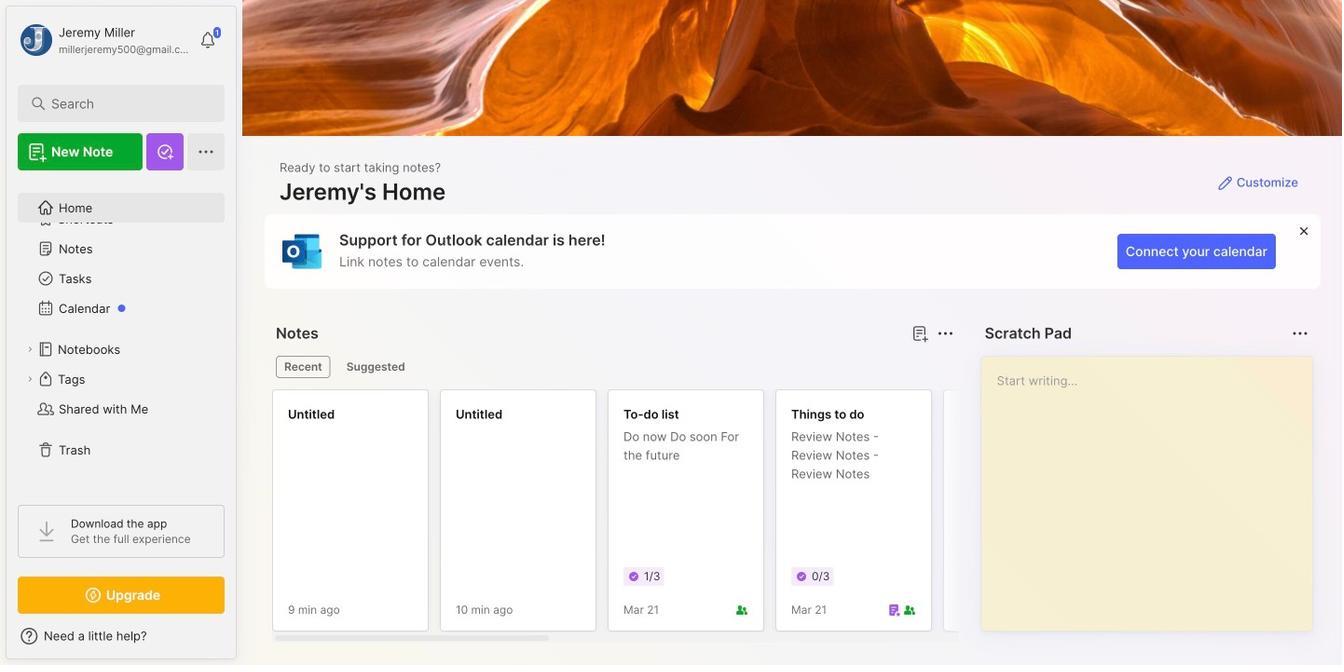 Task type: describe. For each thing, give the bounding box(es) containing it.
tree inside main element
[[7, 182, 236, 489]]

Search text field
[[51, 95, 200, 113]]

none search field inside main element
[[51, 92, 200, 115]]

1 tab from the left
[[276, 356, 331, 379]]

WHAT'S NEW field
[[7, 622, 236, 652]]

expand tags image
[[24, 374, 35, 385]]

main element
[[0, 0, 242, 666]]

2 tab from the left
[[338, 356, 414, 379]]

expand notebooks image
[[24, 344, 35, 355]]



Task type: vqa. For each thing, say whether or not it's contained in the screenshot.
TAB
yes



Task type: locate. For each thing, give the bounding box(es) containing it.
tab
[[276, 356, 331, 379], [338, 356, 414, 379]]

row group
[[272, 390, 1343, 643]]

Account field
[[18, 21, 190, 59]]

None search field
[[51, 92, 200, 115]]

tab list
[[276, 356, 952, 379]]

0 horizontal spatial tab
[[276, 356, 331, 379]]

tree
[[7, 182, 236, 489]]

Start writing… text field
[[997, 357, 1312, 616]]

click to collapse image
[[235, 631, 249, 654]]

1 horizontal spatial tab
[[338, 356, 414, 379]]



